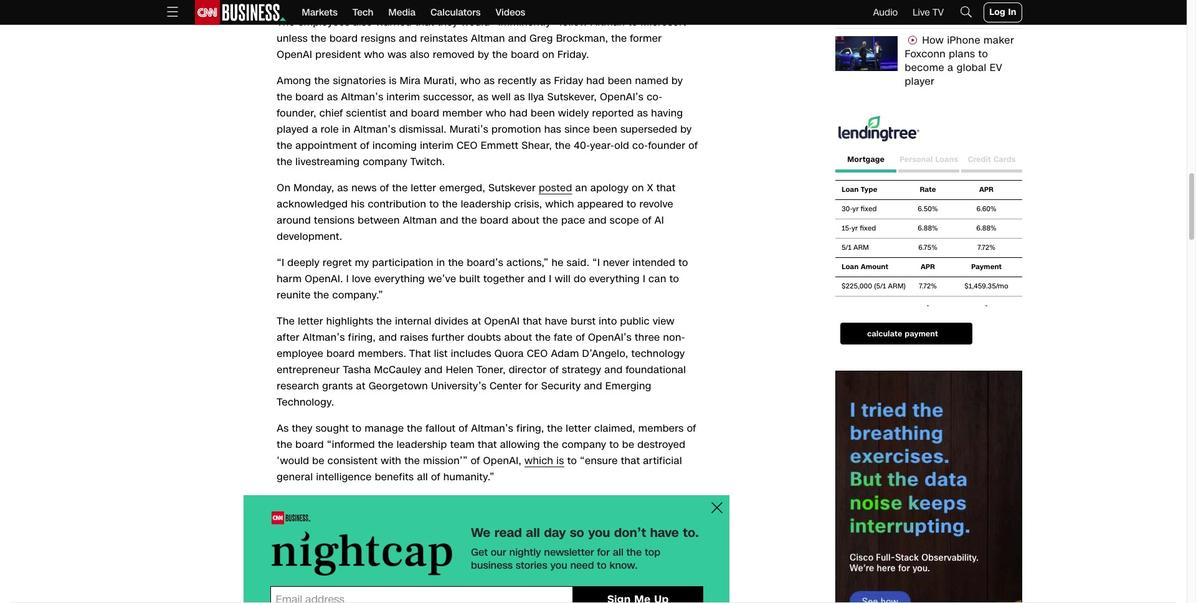 Task type: vqa. For each thing, say whether or not it's contained in the screenshot.
fst birthplace of sake Image
yes



Task type: locate. For each thing, give the bounding box(es) containing it.
members
[[639, 421, 684, 436]]

interim up twitch.
[[420, 138, 454, 153]]

2 the from the top
[[277, 314, 295, 329]]

acknowledged
[[277, 197, 348, 211]]

letter
[[411, 181, 437, 195], [298, 314, 323, 329], [566, 421, 592, 436]]

i left can
[[643, 272, 646, 286]]

letter inside the letter highlights the internal divides at openai that have burst into public view after altman's firing, and raises further doubts about the fate of openai's three non- employee board members. that list includes quora ceo adam d'angelo, technology entrepreneur tasha mccauley and helen toner, director of strategy and foundational research grants at georgetown university's center for security and emerging technology.
[[298, 314, 323, 329]]

2 vertical spatial all
[[613, 546, 624, 560]]

0 horizontal spatial everything
[[375, 272, 425, 286]]

sig video image
[[905, 35, 920, 47]]

founder
[[649, 138, 686, 153]]

have inside the letter highlights the internal divides at openai that have burst into public view after altman's firing, and raises further doubts about the fate of openai's three non- employee board members. that list includes quora ceo adam d'angelo, technology entrepreneur tasha mccauley and helen toner, director of strategy and foundational research grants at georgetown university's center for security and emerging technology.
[[545, 314, 568, 329]]

been up year-
[[593, 122, 618, 137]]

have up fate at bottom left
[[545, 314, 568, 329]]

0 vertical spatial is
[[389, 74, 397, 88]]

audio link
[[874, 6, 898, 19]]

1 vertical spatial in
[[437, 256, 445, 270]]

altman down contribution
[[403, 213, 437, 228]]

0 horizontal spatial also
[[353, 15, 373, 29]]

0 horizontal spatial a
[[312, 122, 318, 137]]

Email address email field
[[270, 587, 574, 603]]

and up members.
[[379, 330, 397, 345]]

to right need
[[597, 559, 607, 573]]

company up "ensure
[[562, 438, 607, 452]]

been down ilya
[[531, 106, 555, 120]]

can
[[649, 272, 667, 286]]

0 horizontal spatial company
[[363, 155, 408, 169]]

log in
[[990, 6, 1017, 18]]

0 horizontal spatial is
[[389, 74, 397, 88]]

altman's inside as they sought to manage the fallout of altman's firing, the letter claimed, members of the board "informed the leadership team that allowing the company to be destroyed 'would be consistent with the mission'" of openai,
[[471, 421, 514, 436]]

0 horizontal spatial "i
[[277, 256, 285, 270]]

openai.
[[305, 272, 343, 286]]

2 vertical spatial by
[[681, 122, 692, 137]]

and down d'angelo,
[[605, 363, 623, 377]]

2 horizontal spatial who
[[486, 106, 507, 120]]

as down recently
[[514, 90, 525, 104]]

1 horizontal spatial they
[[437, 15, 458, 29]]

board up the president
[[330, 31, 358, 46]]

board inside the letter highlights the internal divides at openai that have burst into public view after altman's firing, and raises further doubts about the fate of openai's three non- employee board members. that list includes quora ceo adam d'angelo, technology entrepreneur tasha mccauley and helen toner, director of strategy and foundational research grants at georgetown university's center for security and emerging technology.
[[327, 347, 355, 361]]

who down well
[[486, 106, 507, 120]]

ceo
[[457, 138, 478, 153], [527, 347, 548, 361]]

the
[[311, 31, 327, 46], [612, 31, 627, 46], [493, 47, 508, 62], [314, 74, 330, 88], [277, 90, 293, 104], [277, 138, 293, 153], [555, 138, 571, 153], [277, 155, 293, 169], [392, 181, 408, 195], [442, 197, 458, 211], [462, 213, 477, 228], [543, 213, 559, 228], [448, 256, 464, 270], [314, 288, 330, 302], [377, 314, 392, 329], [536, 330, 551, 345], [407, 421, 423, 436], [548, 421, 563, 436], [277, 438, 293, 452], [378, 438, 394, 452], [544, 438, 559, 452], [405, 454, 420, 468], [627, 546, 642, 560]]

0 vertical spatial openai
[[277, 47, 313, 62]]

1 vertical spatial for
[[598, 546, 610, 560]]

by right named
[[672, 74, 683, 88]]

who inside the employees also warned that they would "imminently" follow altman to microsoft unless the board resigns and reinstates altman and greg brockman, the former openai president who was also removed by the board on friday.
[[364, 47, 385, 62]]

into
[[599, 314, 618, 329]]

1 vertical spatial the
[[277, 314, 295, 329]]

firing, up the allowing
[[517, 421, 544, 436]]

interim down the mira
[[387, 90, 420, 104]]

they inside the employees also warned that they would "imminently" follow altman to microsoft unless the board resigns and reinstates altman and greg brockman, the former openai president who was also removed by the board on friday.
[[437, 15, 458, 29]]

0 horizontal spatial for
[[526, 379, 539, 393]]

is left the mira
[[389, 74, 397, 88]]

between
[[358, 213, 400, 228]]

2 horizontal spatial altman
[[591, 15, 625, 29]]

1 horizontal spatial at
[[472, 314, 481, 329]]

0 horizontal spatial altman
[[403, 213, 437, 228]]

to down on monday, as news of the letter emerged, sutskever posted
[[430, 197, 439, 211]]

2 i from the left
[[549, 272, 552, 286]]

team
[[450, 438, 475, 452]]

1 vertical spatial who
[[460, 74, 481, 88]]

of up the humanity."
[[471, 454, 480, 468]]

1 the from the top
[[277, 15, 295, 29]]

0 vertical spatial by
[[478, 47, 489, 62]]

altman's up employee
[[303, 330, 345, 345]]

1 horizontal spatial everything
[[590, 272, 640, 286]]

search icon image
[[959, 4, 974, 19]]

by
[[478, 47, 489, 62], [672, 74, 683, 88], [681, 122, 692, 137]]

who
[[364, 47, 385, 62], [460, 74, 481, 88], [486, 106, 507, 120]]

openai's down into
[[588, 330, 632, 345]]

2 horizontal spatial letter
[[566, 421, 592, 436]]

in
[[342, 122, 351, 137], [437, 256, 445, 270]]

openai up doubts at the left bottom of the page
[[484, 314, 520, 329]]

1 vertical spatial openai
[[484, 314, 520, 329]]

firing, inside as they sought to manage the fallout of altman's firing, the letter claimed, members of the board "informed the leadership team that allowing the company to be destroyed 'would be consistent with the mission'" of openai,
[[517, 421, 544, 436]]

that inside as they sought to manage the fallout of altman's firing, the letter claimed, members of the board "informed the leadership team that allowing the company to be destroyed 'would be consistent with the mission'" of openai,
[[478, 438, 497, 452]]

1 horizontal spatial a
[[948, 60, 954, 75]]

0 vertical spatial company
[[363, 155, 408, 169]]

the for the employees also warned that they would "imminently" follow altman to microsoft unless the board resigns and reinstates altman and greg brockman, the former openai president who was also removed by the board on friday.
[[277, 15, 295, 29]]

0 horizontal spatial firing,
[[348, 330, 376, 345]]

quora
[[495, 347, 524, 361]]

to left 'ev'
[[979, 47, 989, 61]]

stories
[[516, 559, 548, 573]]

warned
[[376, 15, 412, 29]]

0 horizontal spatial all
[[417, 470, 428, 484]]

that up the reinstates at the top left of page
[[415, 15, 434, 29]]

director
[[509, 363, 547, 377]]

1 horizontal spatial "i
[[593, 256, 600, 270]]

1 horizontal spatial for
[[598, 546, 610, 560]]

foxconn hon hai tech day, oct 2023, taipei, taiwan (marketplace asia ep.29) image
[[836, 36, 898, 71]]

everything
[[375, 272, 425, 286], [590, 272, 640, 286]]

1 "i from the left
[[277, 256, 285, 270]]

0 horizontal spatial they
[[292, 421, 313, 436]]

letter left 'claimed,'
[[566, 421, 592, 436]]

about
[[512, 213, 540, 228], [505, 330, 533, 345]]

to left "ensure
[[568, 454, 577, 468]]

1 vertical spatial by
[[672, 74, 683, 88]]

be down 'claimed,'
[[623, 438, 635, 452]]

"informed
[[327, 438, 375, 452]]

0 vertical spatial all
[[417, 470, 428, 484]]

ai
[[655, 213, 664, 228]]

player
[[905, 74, 935, 88]]

live
[[913, 6, 930, 19]]

brockman,
[[556, 31, 609, 46]]

1 horizontal spatial altman
[[471, 31, 505, 46]]

all down mission'" on the bottom
[[417, 470, 428, 484]]

1 horizontal spatial letter
[[411, 181, 437, 195]]

was
[[388, 47, 407, 62]]

1 vertical spatial a
[[312, 122, 318, 137]]

for inside the we read all day so you don't have to. get our nightly newsletter for all the top business stories you need to know.
[[598, 546, 610, 560]]

security
[[542, 379, 581, 393]]

1 i from the left
[[346, 272, 349, 286]]

by inside the employees also warned that they would "imminently" follow altman to microsoft unless the board resigns and reinstates altman and greg brockman, the former openai president who was also removed by the board on friday.
[[478, 47, 489, 62]]

participation
[[372, 256, 434, 270]]

0 horizontal spatial in
[[342, 122, 351, 137]]

employees
[[298, 15, 350, 29]]

which down the allowing
[[525, 454, 554, 468]]

1 horizontal spatial have
[[650, 524, 679, 541]]

0 vertical spatial a
[[948, 60, 954, 75]]

foxconn
[[905, 47, 946, 61]]

1 vertical spatial be
[[312, 454, 325, 468]]

apology
[[591, 181, 629, 195]]

board down 'greg' at the top of the page
[[511, 47, 540, 62]]

board up 'would
[[296, 438, 324, 452]]

to right can
[[670, 272, 680, 286]]

co- down superseded
[[633, 138, 649, 153]]

also right was
[[410, 47, 430, 62]]

1 vertical spatial had
[[510, 106, 528, 120]]

0 vertical spatial interim
[[387, 90, 420, 104]]

who down resigns
[[364, 47, 385, 62]]

2 vertical spatial who
[[486, 106, 507, 120]]

letter down twitch.
[[411, 181, 437, 195]]

40-
[[574, 138, 590, 153]]

0 vertical spatial in
[[342, 122, 351, 137]]

about up quora
[[505, 330, 533, 345]]

firing, down highlights
[[348, 330, 376, 345]]

1 vertical spatial on
[[632, 181, 644, 195]]

1 vertical spatial is
[[557, 454, 565, 468]]

emmett
[[481, 138, 519, 153]]

been left named
[[608, 74, 632, 88]]

you
[[589, 524, 611, 541], [551, 559, 568, 573]]

0 horizontal spatial openai
[[277, 47, 313, 62]]

about inside an apology on x that acknowledged his contribution to the leadership crisis, which appeared to revolve around tensions between altman and the board about the pace and scope of ai development.
[[512, 213, 540, 228]]

of left the 'incoming'
[[360, 138, 370, 153]]

0 vertical spatial for
[[526, 379, 539, 393]]

for right need
[[598, 546, 610, 560]]

0 vertical spatial they
[[437, 15, 458, 29]]

of right "news"
[[380, 181, 389, 195]]

all
[[417, 470, 428, 484], [526, 524, 540, 541], [613, 546, 624, 560]]

0 vertical spatial have
[[545, 314, 568, 329]]

is inside "among the signatories is mira murati, who as recently as friday had been named by the board as altman's interim successor, as well as ilya sutskever, openai's co- founder, chief scientist and board member who had been widely reported as having played a role in altman's dismissal. murati's promotion has since been superseded by the appointment of incoming interim ceo emmett shear, the 40-year-old co-founder of the livestreaming company twitch."
[[389, 74, 397, 88]]

had
[[587, 74, 605, 88], [510, 106, 528, 120]]

1 vertical spatial at
[[356, 379, 366, 393]]

had up promotion
[[510, 106, 528, 120]]

altman
[[591, 15, 625, 29], [471, 31, 505, 46], [403, 213, 437, 228]]

board inside as they sought to manage the fallout of altman's firing, the letter claimed, members of the board "informed the leadership team that allowing the company to be destroyed 'would be consistent with the mission'" of openai,
[[296, 438, 324, 452]]

and down actions,"
[[528, 272, 546, 286]]

tech link
[[353, 0, 374, 25]]

twitch.
[[411, 155, 445, 169]]

iphone
[[948, 33, 981, 47]]

1 horizontal spatial on
[[632, 181, 644, 195]]

has
[[545, 122, 562, 137]]

development.
[[277, 229, 343, 244]]

ceo up director
[[527, 347, 548, 361]]

1 horizontal spatial i
[[549, 272, 552, 286]]

1 vertical spatial company
[[562, 438, 607, 452]]

all down don't
[[613, 546, 624, 560]]

0 horizontal spatial ceo
[[457, 138, 478, 153]]

at up doubts at the left bottom of the page
[[472, 314, 481, 329]]

mccauley
[[374, 363, 422, 377]]

"imminently"
[[493, 15, 557, 29]]

to right intended
[[679, 256, 689, 270]]

as up ilya
[[540, 74, 551, 88]]

that up quora
[[523, 314, 542, 329]]

0 vertical spatial which
[[546, 197, 575, 211]]

the up "after"
[[277, 314, 295, 329]]

openai inside the letter highlights the internal divides at openai that have burst into public view after altman's firing, and raises further doubts about the fate of openai's three non- employee board members. that list includes quora ceo adam d'angelo, technology entrepreneur tasha mccauley and helen toner, director of strategy and foundational research grants at georgetown university's center for security and emerging technology.
[[484, 314, 520, 329]]

mira
[[400, 74, 421, 88]]

for down director
[[526, 379, 539, 393]]

fallout
[[426, 421, 456, 436]]

a inside "among the signatories is mira murati, who as recently as friday had been named by the board as altman's interim successor, as well as ilya sutskever, openai's co- founder, chief scientist and board member who had been widely reported as having played a role in altman's dismissal. murati's promotion has since been superseded by the appointment of incoming interim ceo emmett shear, the 40-year-old co-founder of the livestreaming company twitch."
[[312, 122, 318, 137]]

that right "ensure
[[621, 454, 640, 468]]

0 horizontal spatial on
[[543, 47, 555, 62]]

they right as
[[292, 421, 313, 436]]

2 vertical spatial altman
[[403, 213, 437, 228]]

unless
[[277, 31, 308, 46]]

emerged,
[[440, 181, 486, 195]]

a
[[948, 60, 954, 75], [312, 122, 318, 137]]

0 horizontal spatial letter
[[298, 314, 323, 329]]

altman's down signatories
[[341, 90, 384, 104]]

company inside as they sought to manage the fallout of altman's firing, the letter claimed, members of the board "informed the leadership team that allowing the company to be destroyed 'would be consistent with the mission'" of openai,
[[562, 438, 607, 452]]

0 horizontal spatial you
[[551, 559, 568, 573]]

the inside the employees also warned that they would "imminently" follow altman to microsoft unless the board resigns and reinstates altman and greg brockman, the former openai president who was also removed by the board on friday.
[[277, 15, 295, 29]]

altman's up the allowing
[[471, 421, 514, 436]]

leadership inside as they sought to manage the fallout of altman's firing, the letter claimed, members of the board "informed the leadership team that allowing the company to be destroyed 'would be consistent with the mission'" of openai,
[[397, 438, 447, 452]]

on down 'greg' at the top of the page
[[543, 47, 555, 62]]

in inside "among the signatories is mira murati, who as recently as friday had been named by the board as altman's interim successor, as well as ilya sutskever, openai's co- founder, chief scientist and board member who had been widely reported as having played a role in altman's dismissal. murati's promotion has since been superseded by the appointment of incoming interim ceo emmett shear, the 40-year-old co-founder of the livestreaming company twitch."
[[342, 122, 351, 137]]

harm
[[277, 272, 302, 286]]

0 horizontal spatial have
[[545, 314, 568, 329]]

0 vertical spatial firing,
[[348, 330, 376, 345]]

letter up "after"
[[298, 314, 323, 329]]

1 vertical spatial letter
[[298, 314, 323, 329]]

also up resigns
[[353, 15, 373, 29]]

a left global
[[948, 60, 954, 75]]

that right the x
[[657, 181, 676, 195]]

day
[[544, 524, 566, 541]]

markets link
[[302, 0, 338, 25]]

0 horizontal spatial i
[[346, 272, 349, 286]]

and inside "among the signatories is mira murati, who as recently as friday had been named by the board as altman's interim successor, as well as ilya sutskever, openai's co- founder, chief scientist and board member who had been widely reported as having played a role in altman's dismissal. murati's promotion has since been superseded by the appointment of incoming interim ceo emmett shear, the 40-year-old co-founder of the livestreaming company twitch."
[[390, 106, 408, 120]]

1 horizontal spatial who
[[460, 74, 481, 88]]

artificial
[[644, 454, 683, 468]]

superseded
[[621, 122, 678, 137]]

1 vertical spatial ceo
[[527, 347, 548, 361]]

ilya
[[528, 90, 545, 104]]

1 vertical spatial they
[[292, 421, 313, 436]]

openai's up reported on the top of page
[[600, 90, 644, 104]]

1 vertical spatial also
[[410, 47, 430, 62]]

0 horizontal spatial had
[[510, 106, 528, 120]]

tasha
[[343, 363, 371, 377]]

live tv link
[[913, 6, 944, 19]]

1 horizontal spatial openai
[[484, 314, 520, 329]]

board up 'tasha'
[[327, 347, 355, 361]]

ceo inside the letter highlights the internal divides at openai that have burst into public view after altman's firing, and raises further doubts about the fate of openai's three non- employee board members. that list includes quora ceo adam d'angelo, technology entrepreneur tasha mccauley and helen toner, director of strategy and foundational research grants at georgetown university's center for security and emerging technology.
[[527, 347, 548, 361]]

which down posted
[[546, 197, 575, 211]]

open menu icon image
[[165, 4, 180, 19]]

on monday, as news of the letter emerged, sutskever posted
[[277, 181, 573, 195]]

1 horizontal spatial you
[[589, 524, 611, 541]]

board inside an apology on x that acknowledged his contribution to the leadership crisis, which appeared to revolve around tensions between altman and the board about the pace and scope of ai development.
[[480, 213, 509, 228]]

highlights
[[327, 314, 374, 329]]

around
[[277, 213, 311, 228]]

of right "founder"
[[689, 138, 698, 153]]

an
[[576, 181, 588, 195]]

of
[[360, 138, 370, 153], [689, 138, 698, 153], [380, 181, 389, 195], [643, 213, 652, 228], [576, 330, 585, 345], [550, 363, 559, 377], [459, 421, 468, 436], [687, 421, 697, 436], [471, 454, 480, 468], [431, 470, 441, 484]]

the letter highlights the internal divides at openai that have burst into public view after altman's firing, and raises further doubts about the fate of openai's three non- employee board members. that list includes quora ceo adam d'angelo, technology entrepreneur tasha mccauley and helen toner, director of strategy and foundational research grants at georgetown university's center for security and emerging technology.
[[277, 314, 686, 410]]

you right so
[[589, 524, 611, 541]]

who up successor,
[[460, 74, 481, 88]]

0 vertical spatial openai's
[[600, 90, 644, 104]]

scientist
[[346, 106, 387, 120]]

1 horizontal spatial company
[[562, 438, 607, 452]]

leadership inside an apology on x that acknowledged his contribution to the leadership crisis, which appeared to revolve around tensions between altman and the board about the pace and scope of ai development.
[[461, 197, 512, 211]]

ceo down the murati's
[[457, 138, 478, 153]]

as left well
[[478, 90, 489, 104]]

of left ai
[[643, 213, 652, 228]]

0 vertical spatial altman
[[591, 15, 625, 29]]

claimed,
[[595, 421, 636, 436]]

i
[[346, 272, 349, 286], [549, 272, 552, 286], [643, 272, 646, 286]]

on left the x
[[632, 181, 644, 195]]

openai
[[277, 47, 313, 62], [484, 314, 520, 329]]

2 vertical spatial been
[[593, 122, 618, 137]]

1 vertical spatial have
[[650, 524, 679, 541]]

2 horizontal spatial i
[[643, 272, 646, 286]]

co- down named
[[647, 90, 663, 104]]

the inside the letter highlights the internal divides at openai that have burst into public view after altman's firing, and raises further doubts about the fate of openai's three non- employee board members. that list includes quora ceo adam d'angelo, technology entrepreneur tasha mccauley and helen toner, director of strategy and foundational research grants at georgetown university's center for security and emerging technology.
[[277, 314, 295, 329]]

1 horizontal spatial firing,
[[517, 421, 544, 436]]

altman inside an apology on x that acknowledged his contribution to the leadership crisis, which appeared to revolve around tensions between altman and the board about the pace and scope of ai development.
[[403, 213, 437, 228]]

all inside "to "ensure that artificial general intelligence benefits all of humanity.""
[[417, 470, 428, 484]]

leadership down 'fallout'
[[397, 438, 447, 452]]

0 vertical spatial be
[[623, 438, 635, 452]]

"i up harm
[[277, 256, 285, 270]]

of down mission'" on the bottom
[[431, 470, 441, 484]]

resigns
[[361, 31, 396, 46]]

of inside "to "ensure that artificial general intelligence benefits all of humanity.""
[[431, 470, 441, 484]]

the up unless
[[277, 15, 295, 29]]

by down having
[[681, 122, 692, 137]]

"ensure
[[580, 454, 618, 468]]

mission'"
[[423, 454, 468, 468]]

all up nightly
[[526, 524, 540, 541]]

be right 'would
[[312, 454, 325, 468]]

0 vertical spatial had
[[587, 74, 605, 88]]

that up openai,
[[478, 438, 497, 452]]

and up dismissal.
[[390, 106, 408, 120]]

1 horizontal spatial all
[[526, 524, 540, 541]]

they
[[437, 15, 458, 29], [292, 421, 313, 436]]

1 vertical spatial firing,
[[517, 421, 544, 436]]

0 vertical spatial also
[[353, 15, 373, 29]]

leadership down emerged,
[[461, 197, 512, 211]]

1 vertical spatial leadership
[[397, 438, 447, 452]]

for inside the letter highlights the internal divides at openai that have burst into public view after altman's firing, and raises further doubts about the fate of openai's three non- employee board members. that list includes quora ceo adam d'angelo, technology entrepreneur tasha mccauley and helen toner, director of strategy and foundational research grants at georgetown university's center for security and emerging technology.
[[526, 379, 539, 393]]

calculators
[[431, 6, 481, 19]]

they up the reinstates at the top left of page
[[437, 15, 458, 29]]

contribution
[[368, 197, 427, 211]]

in inside "i deeply regret my participation in the board's actions," he said. "i never intended to harm openai. i love everything we've built together and i will do everything i can to reunite the company."
[[437, 256, 445, 270]]

1 vertical spatial you
[[551, 559, 568, 573]]

the employees also warned that they would "imminently" follow altman to microsoft unless the board resigns and reinstates altman and greg brockman, the former openai president who was also removed by the board on friday.
[[277, 15, 686, 62]]

tensions
[[314, 213, 355, 228]]

0 horizontal spatial leadership
[[397, 438, 447, 452]]

0 vertical spatial the
[[277, 15, 295, 29]]

0 vertical spatial on
[[543, 47, 555, 62]]

of right members
[[687, 421, 697, 436]]

had right "friday"
[[587, 74, 605, 88]]

allowing
[[500, 438, 540, 452]]

and down appeared
[[589, 213, 607, 228]]

1 everything from the left
[[375, 272, 425, 286]]

is left "ensure
[[557, 454, 565, 468]]



Task type: describe. For each thing, give the bounding box(es) containing it.
year-
[[590, 138, 615, 153]]

and down list
[[425, 363, 443, 377]]

on inside an apology on x that acknowledged his contribution to the leadership crisis, which appeared to revolve around tensions between altman and the board about the pace and scope of ai development.
[[632, 181, 644, 195]]

that inside an apology on x that acknowledged his contribution to the leadership crisis, which appeared to revolve around tensions between altman and the board about the pace and scope of ai development.
[[657, 181, 676, 195]]

openai inside the employees also warned that they would "imminently" follow altman to microsoft unless the board resigns and reinstates altman and greg brockman, the former openai president who was also removed by the board on friday.
[[277, 47, 313, 62]]

log in link
[[984, 2, 1023, 22]]

1 vertical spatial altman
[[471, 31, 505, 46]]

get
[[471, 546, 488, 560]]

entrepreneur
[[277, 363, 340, 377]]

altman's inside the letter highlights the internal divides at openai that have burst into public view after altman's firing, and raises further doubts about the fate of openai's three non- employee board members. that list includes quora ceo adam d'angelo, technology entrepreneur tasha mccauley and helen toner, director of strategy and foundational research grants at georgetown university's center for security and emerging technology.
[[303, 330, 345, 345]]

friday
[[554, 74, 584, 88]]

former
[[630, 31, 662, 46]]

1 horizontal spatial also
[[410, 47, 430, 62]]

murati,
[[424, 74, 457, 88]]

board up dismissal.
[[411, 106, 440, 120]]

1 horizontal spatial had
[[587, 74, 605, 88]]

intelligence
[[316, 470, 372, 484]]

to up "informed
[[352, 421, 362, 436]]

2 everything from the left
[[590, 272, 640, 286]]

georgetown
[[369, 379, 428, 393]]

have inside the we read all day so you don't have to. get our nightly newsletter for all the top business stories you need to know.
[[650, 524, 679, 541]]

company inside "among the signatories is mira murati, who as recently as friday had been named by the board as altman's interim successor, as well as ilya sutskever, openai's co- founder, chief scientist and board member who had been widely reported as having played a role in altman's dismissal. murati's promotion has since been superseded by the appointment of incoming interim ceo emmett shear, the 40-year-old co-founder of the livestreaming company twitch."
[[363, 155, 408, 169]]

said.
[[567, 256, 590, 270]]

read
[[495, 524, 522, 541]]

as up well
[[484, 74, 495, 88]]

together
[[484, 272, 525, 286]]

on
[[277, 181, 291, 195]]

1 vertical spatial co-
[[633, 138, 649, 153]]

and down "imminently" at the top left
[[509, 31, 527, 46]]

sutskever,
[[548, 90, 597, 104]]

intended
[[633, 256, 676, 270]]

1 vertical spatial interim
[[420, 138, 454, 153]]

internal
[[395, 314, 432, 329]]

scope
[[610, 213, 640, 228]]

he
[[552, 256, 564, 270]]

how
[[923, 33, 945, 47]]

0 vertical spatial letter
[[411, 181, 437, 195]]

nightly
[[510, 546, 541, 560]]

consistent
[[328, 454, 378, 468]]

as up superseded
[[637, 106, 649, 120]]

0 horizontal spatial at
[[356, 379, 366, 393]]

news
[[352, 181, 377, 195]]

top
[[645, 546, 661, 560]]

business
[[471, 559, 513, 573]]

an apology on x that acknowledged his contribution to the leadership crisis, which appeared to revolve around tensions between altman and the board about the pace and scope of ai development.
[[277, 181, 676, 244]]

built
[[460, 272, 481, 286]]

adam
[[551, 347, 580, 361]]

how iphone maker foxconn plans to become a global ev player
[[905, 33, 1015, 88]]

know.
[[610, 559, 638, 573]]

signatories
[[333, 74, 386, 88]]

in
[[1009, 6, 1017, 18]]

cnn business nightcap image
[[272, 512, 453, 576]]

as up chief
[[327, 90, 338, 104]]

media
[[389, 6, 416, 19]]

the inside the we read all day so you don't have to. get our nightly newsletter for all the top business stories you need to know.
[[627, 546, 642, 560]]

3 i from the left
[[643, 272, 646, 286]]

well
[[492, 90, 511, 104]]

monday,
[[294, 181, 334, 195]]

appeared
[[578, 197, 624, 211]]

after
[[277, 330, 300, 345]]

of up security
[[550, 363, 559, 377]]

technology.
[[277, 395, 334, 410]]

board's
[[467, 256, 504, 270]]

company."
[[333, 288, 383, 302]]

global
[[957, 60, 987, 75]]

altman's down scientist on the left of page
[[354, 122, 396, 137]]

1 vertical spatial which
[[525, 454, 554, 468]]

audio
[[874, 6, 898, 19]]

fst birthplace of sake image
[[836, 0, 898, 17]]

recently
[[498, 74, 537, 88]]

would
[[461, 15, 490, 29]]

to inside "to "ensure that artificial general intelligence benefits all of humanity.""
[[568, 454, 577, 468]]

openai's inside the letter highlights the internal divides at openai that have burst into public view after altman's firing, and raises further doubts about the fate of openai's three non- employee board members. that list includes quora ceo adam d'angelo, technology entrepreneur tasha mccauley and helen toner, director of strategy and foundational research grants at georgetown university's center for security and emerging technology.
[[588, 330, 632, 345]]

to up scope
[[627, 197, 637, 211]]

pace
[[562, 213, 586, 228]]

they inside as they sought to manage the fallout of altman's firing, the letter claimed, members of the board "informed the leadership team that allowing the company to be destroyed 'would be consistent with the mission'" of openai,
[[292, 421, 313, 436]]

firing, inside the letter highlights the internal divides at openai that have burst into public view after altman's firing, and raises further doubts about the fate of openai's three non- employee board members. that list includes quora ceo adam d'angelo, technology entrepreneur tasha mccauley and helen toner, director of strategy and foundational research grants at georgetown university's center for security and emerging technology.
[[348, 330, 376, 345]]

that inside the letter highlights the internal divides at openai that have burst into public view after altman's firing, and raises further doubts about the fate of openai's three non- employee board members. that list includes quora ceo adam d'angelo, technology entrepreneur tasha mccauley and helen toner, director of strategy and foundational research grants at georgetown university's center for security and emerging technology.
[[523, 314, 542, 329]]

burst
[[571, 314, 596, 329]]

manage
[[365, 421, 404, 436]]

of down burst
[[576, 330, 585, 345]]

which inside an apology on x that acknowledged his contribution to the leadership crisis, which appeared to revolve around tensions between altman and the board about the pace and scope of ai development.
[[546, 197, 575, 211]]

letter inside as they sought to manage the fallout of altman's firing, the letter claimed, members of the board "informed the leadership team that allowing the company to be destroyed 'would be consistent with the mission'" of openai,
[[566, 421, 592, 436]]

ev
[[990, 60, 1003, 75]]

and inside "i deeply regret my participation in the board's actions," he said. "i never intended to harm openai. i love everything we've built together and i will do everything i can to reunite the company."
[[528, 272, 546, 286]]

the for the letter highlights the internal divides at openai that have burst into public view after altman's firing, and raises further doubts about the fate of openai's three non- employee board members. that list includes quora ceo adam d'angelo, technology entrepreneur tasha mccauley and helen toner, director of strategy and foundational research grants at georgetown university's center for security and emerging technology.
[[277, 314, 295, 329]]

and up was
[[399, 31, 417, 46]]

a inside how iphone maker foxconn plans to become a global ev player
[[948, 60, 954, 75]]

1 horizontal spatial is
[[557, 454, 565, 468]]

openai's inside "among the signatories is mira murati, who as recently as friday had been named by the board as altman's interim successor, as well as ilya sutskever, openai's co- founder, chief scientist and board member who had been widely reported as having played a role in altman's dismissal. murati's promotion has since been superseded by the appointment of incoming interim ceo emmett shear, the 40-year-old co-founder of the livestreaming company twitch."
[[600, 90, 644, 104]]

that inside "to "ensure that artificial general intelligence benefits all of humanity.""
[[621, 454, 640, 468]]

how iphone maker foxconn plans to become a global ev player link
[[898, 33, 1030, 88]]

of up team
[[459, 421, 468, 436]]

on inside the employees also warned that they would "imminently" follow altman to microsoft unless the board resigns and reinstates altman and greg brockman, the former openai president who was also removed by the board on friday.
[[543, 47, 555, 62]]

to inside the we read all day so you don't have to. get our nightly newsletter for all the top business stories you need to know.
[[597, 559, 607, 573]]

university's
[[431, 379, 487, 393]]

ceo inside "among the signatories is mira murati, who as recently as friday had been named by the board as altman's interim successor, as well as ilya sutskever, openai's co- founder, chief scientist and board member who had been widely reported as having played a role in altman's dismissal. murati's promotion has since been superseded by the appointment of incoming interim ceo emmett shear, the 40-year-old co-founder of the livestreaming company twitch."
[[457, 138, 478, 153]]

livestreaming
[[296, 155, 360, 169]]

grants
[[322, 379, 353, 393]]

0 vertical spatial co-
[[647, 90, 663, 104]]

0 vertical spatial been
[[608, 74, 632, 88]]

to down 'claimed,'
[[610, 438, 620, 452]]

about inside the letter highlights the internal divides at openai that have burst into public view after altman's firing, and raises further doubts about the fate of openai's three non- employee board members. that list includes quora ceo adam d'angelo, technology entrepreneur tasha mccauley and helen toner, director of strategy and foundational research grants at georgetown university's center for security and emerging technology.
[[505, 330, 533, 345]]

2 "i from the left
[[593, 256, 600, 270]]

sutskever
[[489, 181, 536, 195]]

appointment
[[296, 138, 357, 153]]

raises
[[400, 330, 429, 345]]

love
[[352, 272, 372, 286]]

destroyed
[[638, 438, 686, 452]]

since
[[565, 122, 590, 137]]

do
[[574, 272, 587, 286]]

openai,
[[483, 454, 522, 468]]

strategy
[[562, 363, 602, 377]]

board up founder,
[[296, 90, 324, 104]]

2 horizontal spatial all
[[613, 546, 624, 560]]

reunite
[[277, 288, 311, 302]]

videos
[[496, 6, 526, 19]]

crisis,
[[515, 197, 543, 211]]

1 vertical spatial been
[[531, 106, 555, 120]]

role
[[321, 122, 339, 137]]

that inside the employees also warned that they would "imminently" follow altman to microsoft unless the board resigns and reinstates altman and greg brockman, the former openai president who was also removed by the board on friday.
[[415, 15, 434, 29]]

and down strategy at the bottom of the page
[[584, 379, 603, 393]]

to inside the employees also warned that they would "imminently" follow altman to microsoft unless the board resigns and reinstates altman and greg brockman, the former openai president who was also removed by the board on friday.
[[628, 15, 638, 29]]

microsoft
[[641, 15, 686, 29]]

list
[[434, 347, 448, 361]]

as left "news"
[[338, 181, 349, 195]]

0 vertical spatial at
[[472, 314, 481, 329]]

helen
[[446, 363, 474, 377]]

tv
[[933, 6, 944, 19]]

of inside an apology on x that acknowledged his contribution to the leadership crisis, which appeared to revolve around tensions between altman and the board about the pace and scope of ai development.
[[643, 213, 652, 228]]

which is
[[525, 454, 565, 468]]

our
[[491, 546, 507, 560]]

to inside how iphone maker foxconn plans to become a global ev player
[[979, 47, 989, 61]]

calculators link
[[431, 0, 481, 25]]

tech
[[353, 6, 374, 19]]

1 vertical spatial all
[[526, 524, 540, 541]]

0 vertical spatial you
[[589, 524, 611, 541]]

and down emerged,
[[440, 213, 459, 228]]

posted link
[[539, 181, 573, 195]]

center
[[490, 379, 522, 393]]

need
[[571, 559, 594, 573]]

don't
[[614, 524, 647, 541]]

friday.
[[558, 47, 590, 62]]

advertisement region
[[836, 371, 1023, 603]]



